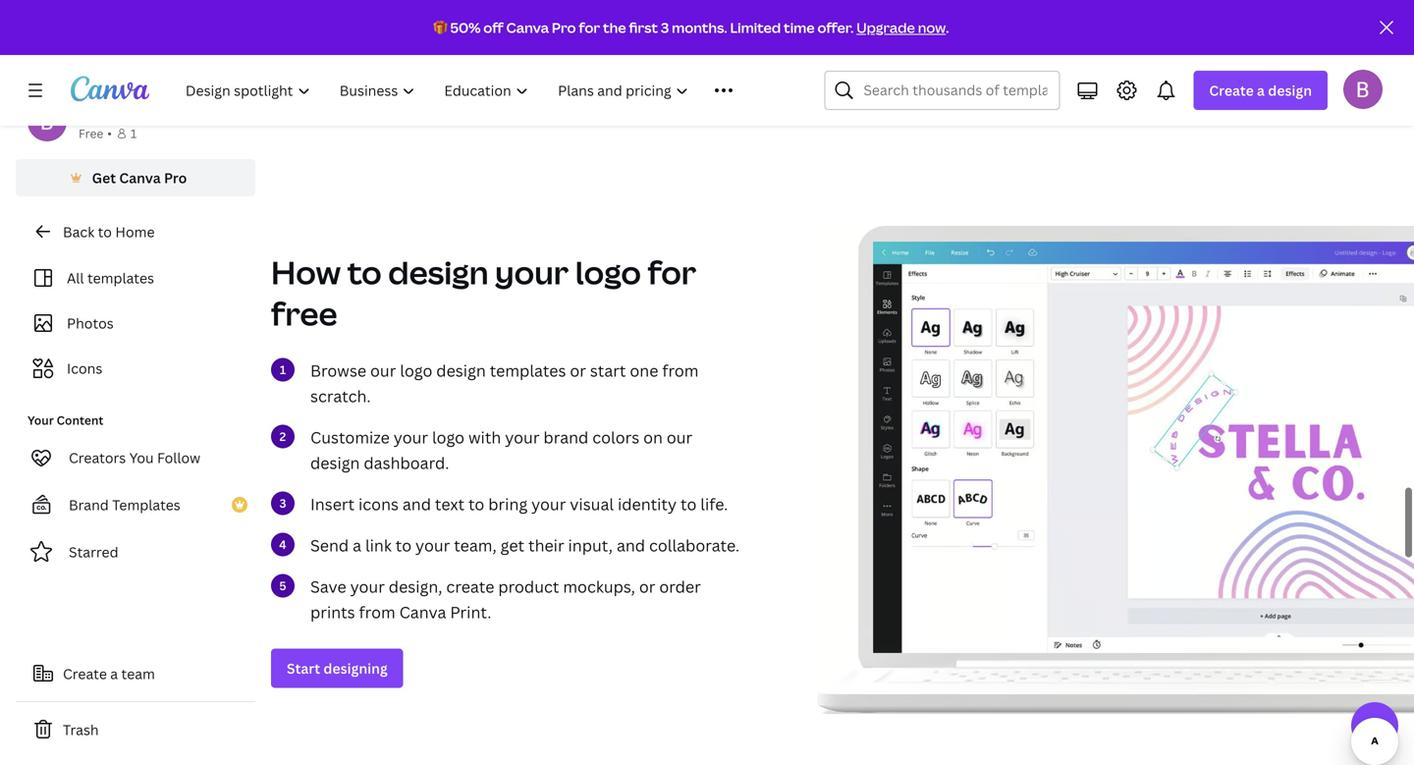 Task type: vqa. For each thing, say whether or not it's contained in the screenshot.
beauty within the Beauty Retail Website in White and Gre Website by Canva Creative Studio
no



Task type: locate. For each thing, give the bounding box(es) containing it.
0 horizontal spatial brand
[[544, 427, 589, 448]]

templates
[[112, 496, 181, 514]]

added
[[672, 73, 714, 91]]

the
[[603, 18, 626, 37], [765, 51, 787, 70]]

content
[[57, 412, 103, 428]]

canva right get
[[119, 168, 161, 187]]

0 horizontal spatial brand
[[69, 496, 109, 514]]

limited
[[730, 18, 781, 37]]

1 vertical spatial our
[[667, 427, 693, 448]]

from
[[662, 360, 699, 381], [359, 602, 396, 623]]

brand inside brand control (pro) limit access to images, templates, fonts, and colors.
[[918, 22, 970, 46]]

logo inside the how to design your logo for free
[[575, 251, 641, 294]]

get
[[501, 535, 525, 556]]

1 vertical spatial the
[[765, 51, 787, 70]]

icons link
[[28, 350, 244, 387]]

templates
[[536, 22, 623, 46], [87, 269, 154, 287], [490, 360, 566, 381]]

templates right all
[[87, 269, 154, 287]]

brand up starred
[[69, 496, 109, 514]]

the down limited
[[765, 51, 787, 70]]

our right the browse
[[370, 360, 396, 381]]

start designing link
[[271, 649, 403, 688]]

0 horizontal spatial create
[[63, 665, 107, 683]]

2 vertical spatial canva
[[399, 602, 446, 623]]

to right link
[[396, 535, 412, 556]]

0 vertical spatial pro
[[552, 18, 576, 37]]

customize
[[310, 427, 390, 448]]

1 horizontal spatial the
[[765, 51, 787, 70]]

you
[[129, 448, 154, 467]]

trash link
[[16, 710, 255, 750]]

start
[[287, 659, 320, 678]]

insert
[[310, 494, 355, 515]]

canva down the design,
[[399, 602, 446, 623]]

how to design your logo for free
[[271, 251, 697, 335]]

our right on in the left of the page
[[667, 427, 693, 448]]

to down the control
[[1002, 51, 1016, 70]]

brand templates
[[69, 496, 181, 514]]

1 horizontal spatial canva
[[399, 602, 446, 623]]

1 horizontal spatial pro
[[552, 18, 576, 37]]

pro inside button
[[164, 168, 187, 187]]

create a design button
[[1194, 71, 1328, 110]]

0 vertical spatial for
[[579, 18, 600, 37]]

from right one
[[662, 360, 699, 381]]

and inside team templates (pro) simply publish a design as a template and the design will automatically be added to your brand page.
[[737, 51, 762, 70]]

team
[[485, 22, 531, 46]]

and right fonts,
[[1188, 51, 1213, 70]]

logo inside 'browse our logo design templates or start one from scratch.'
[[400, 360, 433, 381]]

prints
[[310, 602, 355, 623]]

brand up limit
[[918, 22, 970, 46]]

pro up back to home link
[[164, 168, 187, 187]]

a
[[587, 51, 594, 70], [662, 51, 670, 70], [1257, 81, 1265, 100], [353, 535, 362, 556], [110, 665, 118, 683]]

1 horizontal spatial brand
[[918, 22, 970, 46]]

to inside the how to design your logo for free
[[347, 251, 382, 294]]

logo
[[575, 251, 641, 294], [400, 360, 433, 381], [432, 427, 465, 448]]

and down limited
[[737, 51, 762, 70]]

visual
[[570, 494, 614, 515]]

publish
[[534, 51, 583, 70]]

logo for your
[[432, 427, 465, 448]]

0 vertical spatial the
[[603, 18, 626, 37]]

0 horizontal spatial our
[[370, 360, 396, 381]]

their
[[529, 535, 564, 556]]

0 vertical spatial our
[[370, 360, 396, 381]]

on
[[644, 427, 663, 448]]

all
[[67, 269, 84, 287]]

pro
[[552, 18, 576, 37], [164, 168, 187, 187]]

for for pro
[[579, 18, 600, 37]]

(pro)
[[1041, 22, 1083, 46]]

from right prints
[[359, 602, 396, 623]]

logo for templates
[[400, 360, 433, 381]]

back
[[63, 223, 95, 241]]

1 horizontal spatial our
[[667, 427, 693, 448]]

your inside save your design, create product mockups, or order prints from canva print.
[[350, 576, 385, 597]]

2 vertical spatial logo
[[432, 427, 465, 448]]

top level navigation element
[[173, 71, 777, 110], [173, 71, 777, 110]]

brand for templates
[[69, 496, 109, 514]]

templates,
[[1073, 51, 1143, 70]]

create inside button
[[63, 665, 107, 683]]

templates up publish
[[536, 22, 623, 46]]

a for create a design
[[1257, 81, 1265, 100]]

from inside 'browse our logo design templates or start one from scratch.'
[[662, 360, 699, 381]]

images,
[[1020, 51, 1069, 70]]

1 vertical spatial from
[[359, 602, 396, 623]]

1 horizontal spatial for
[[648, 251, 697, 294]]

0 horizontal spatial canva
[[119, 168, 161, 187]]

templates for all
[[87, 269, 154, 287]]

1 vertical spatial logo
[[400, 360, 433, 381]]

for for logo
[[648, 251, 697, 294]]

team templates (pro) image
[[407, 22, 470, 85]]

0 vertical spatial logo
[[575, 251, 641, 294]]

1 horizontal spatial brand
[[769, 73, 808, 91]]

2 horizontal spatial canva
[[506, 18, 549, 37]]

with
[[469, 427, 501, 448]]

templates up with
[[490, 360, 566, 381]]

create
[[1210, 81, 1254, 100], [63, 665, 107, 683]]

brand
[[769, 73, 808, 91], [544, 427, 589, 448]]

send a link to your team, get their input, and collaborate.
[[310, 535, 740, 556]]

your
[[28, 412, 54, 428]]

0 vertical spatial templates
[[536, 22, 623, 46]]

canva right off
[[506, 18, 549, 37]]

1 horizontal spatial create
[[1210, 81, 1254, 100]]

your inside team templates (pro) simply publish a design as a template and the design will automatically be added to your brand page.
[[735, 73, 765, 91]]

1 horizontal spatial from
[[662, 360, 699, 381]]

starred
[[69, 543, 118, 561]]

0 horizontal spatial pro
[[164, 168, 187, 187]]

0 vertical spatial create
[[1210, 81, 1254, 100]]

a inside button
[[110, 665, 118, 683]]

None search field
[[825, 71, 1060, 110]]

0 horizontal spatial for
[[579, 18, 600, 37]]

0 horizontal spatial from
[[359, 602, 396, 623]]

page.
[[485, 94, 521, 113]]

1 vertical spatial templates
[[87, 269, 154, 287]]

1 vertical spatial canva
[[119, 168, 161, 187]]

a for create a team
[[110, 665, 118, 683]]

1 vertical spatial for
[[648, 251, 697, 294]]

2 vertical spatial templates
[[490, 360, 566, 381]]

1 vertical spatial pro
[[164, 168, 187, 187]]

collaborate.
[[649, 535, 740, 556]]

colors
[[593, 427, 640, 448]]

time
[[784, 18, 815, 37]]

logo inside customize your logo with your brand colors on our design dashboard.
[[432, 427, 465, 448]]

design inside 'browse our logo design templates or start one from scratch.'
[[436, 360, 486, 381]]

automatically
[[558, 73, 649, 91]]

upgrade now button
[[857, 18, 946, 37]]

or inside 'browse our logo design templates or start one from scratch.'
[[570, 360, 586, 381]]

brand down "time"
[[769, 73, 808, 91]]

or left order at the left
[[639, 576, 656, 597]]

control
[[974, 22, 1037, 46]]

brand control (pro) image
[[839, 22, 902, 85]]

or
[[570, 360, 586, 381], [639, 576, 656, 597]]

photos
[[67, 314, 114, 333]]

and
[[737, 51, 762, 70], [1188, 51, 1213, 70], [403, 494, 431, 515], [617, 535, 645, 556]]

and inside brand control (pro) limit access to images, templates, fonts, and colors.
[[1188, 51, 1213, 70]]

save
[[310, 576, 346, 597]]

templates inside team templates (pro) simply publish a design as a template and the design will automatically be added to your brand page.
[[536, 22, 623, 46]]

0 vertical spatial or
[[570, 360, 586, 381]]

0 vertical spatial brand
[[918, 22, 970, 46]]

create a team button
[[16, 654, 255, 694]]

1 vertical spatial create
[[63, 665, 107, 683]]

(pro)
[[627, 22, 669, 46]]

1 vertical spatial brand
[[69, 496, 109, 514]]

1 vertical spatial brand
[[544, 427, 589, 448]]

0 vertical spatial brand
[[769, 73, 808, 91]]

1 vertical spatial or
[[639, 576, 656, 597]]

Search search field
[[864, 72, 1048, 109]]

or left start
[[570, 360, 586, 381]]

our
[[370, 360, 396, 381], [667, 427, 693, 448]]

create inside dropdown button
[[1210, 81, 1254, 100]]

0 vertical spatial from
[[662, 360, 699, 381]]

1
[[131, 125, 137, 141]]

brand left colors
[[544, 427, 589, 448]]

how
[[271, 251, 341, 294]]

free
[[271, 292, 337, 335]]

the left first
[[603, 18, 626, 37]]

offer.
[[818, 18, 854, 37]]

text
[[435, 494, 465, 515]]

or inside save your design, create product mockups, or order prints from canva print.
[[639, 576, 656, 597]]

our inside 'browse our logo design templates or start one from scratch.'
[[370, 360, 396, 381]]

1 horizontal spatial or
[[639, 576, 656, 597]]

pro up publish
[[552, 18, 576, 37]]

for inside the how to design your logo for free
[[648, 251, 697, 294]]

bob builder image
[[1344, 70, 1383, 109]]

create
[[446, 576, 495, 597]]

0 horizontal spatial or
[[570, 360, 586, 381]]

to right how
[[347, 251, 382, 294]]

brand templates link
[[16, 485, 255, 525]]

to down template
[[718, 73, 732, 91]]

a inside dropdown button
[[1257, 81, 1265, 100]]

browse our logo design templates or start one from scratch.
[[310, 360, 699, 407]]

your
[[735, 73, 765, 91], [495, 251, 569, 294], [394, 427, 428, 448], [505, 427, 540, 448], [532, 494, 566, 515], [416, 535, 450, 556], [350, 576, 385, 597]]



Task type: describe. For each thing, give the bounding box(es) containing it.
input,
[[568, 535, 613, 556]]

your content
[[28, 412, 103, 428]]

back to home
[[63, 223, 155, 241]]

from inside save your design, create product mockups, or order prints from canva print.
[[359, 602, 396, 623]]

access
[[954, 51, 999, 70]]

to right text
[[469, 494, 485, 515]]

send
[[310, 535, 349, 556]]

0 horizontal spatial the
[[603, 18, 626, 37]]

months.
[[672, 18, 728, 37]]

🎁 50% off canva pro for the first 3 months. limited time offer. upgrade now .
[[434, 18, 949, 37]]

templates for team
[[536, 22, 623, 46]]

bring
[[488, 494, 528, 515]]

product
[[498, 576, 559, 597]]

back to home link
[[16, 212, 255, 251]]

life.
[[701, 494, 728, 515]]

simply
[[485, 51, 531, 70]]

save your design, create product mockups, or order prints from canva print.
[[310, 576, 701, 623]]

0 vertical spatial canva
[[506, 18, 549, 37]]

scratch.
[[310, 386, 371, 407]]

templates inside 'browse our logo design templates or start one from scratch.'
[[490, 360, 566, 381]]

how to design your logo for free image
[[813, 226, 1415, 714]]

as
[[644, 51, 659, 70]]

a for send a link to your team, get their input, and collaborate.
[[353, 535, 362, 556]]

.
[[946, 18, 949, 37]]

create for create a team
[[63, 665, 107, 683]]

your inside the how to design your logo for free
[[495, 251, 569, 294]]

upgrade
[[857, 18, 915, 37]]

canva inside button
[[119, 168, 161, 187]]

one
[[630, 360, 659, 381]]

browse
[[310, 360, 367, 381]]

brand inside customize your logo with your brand colors on our design dashboard.
[[544, 427, 589, 448]]

icons
[[359, 494, 399, 515]]

canva inside save your design, create product mockups, or order prints from canva print.
[[399, 602, 446, 623]]

free
[[79, 125, 103, 141]]

first
[[629, 18, 658, 37]]

mockups,
[[563, 576, 636, 597]]

link
[[365, 535, 392, 556]]

creators you follow
[[69, 448, 200, 467]]

get
[[92, 168, 116, 187]]

dashboard.
[[364, 452, 449, 474]]

create a design
[[1210, 81, 1312, 100]]

all templates
[[67, 269, 154, 287]]

will
[[532, 73, 555, 91]]

team
[[121, 665, 155, 683]]

now
[[918, 18, 946, 37]]

brand inside team templates (pro) simply publish a design as a template and the design will automatically be added to your brand page.
[[769, 73, 808, 91]]

to inside team templates (pro) simply publish a design as a template and the design will automatically be added to your brand page.
[[718, 73, 732, 91]]

insert icons and text to bring your visual identity to life.
[[310, 494, 728, 515]]

design inside customize your logo with your brand colors on our design dashboard.
[[310, 452, 360, 474]]

identity
[[618, 494, 677, 515]]

get canva pro
[[92, 168, 187, 187]]

starred link
[[16, 532, 255, 572]]

brand control (pro) limit access to images, templates, fonts, and colors.
[[918, 22, 1213, 91]]

creators you follow link
[[16, 438, 255, 477]]

to inside brand control (pro) limit access to images, templates, fonts, and colors.
[[1002, 51, 1016, 70]]

and right input,
[[617, 535, 645, 556]]

start
[[590, 360, 626, 381]]

designing
[[324, 659, 388, 678]]

limit
[[918, 51, 951, 70]]

design,
[[389, 576, 443, 597]]

customize your logo with your brand colors on our design dashboard.
[[310, 427, 693, 474]]

our inside customize your logo with your brand colors on our design dashboard.
[[667, 427, 693, 448]]

design inside the how to design your logo for free
[[388, 251, 489, 294]]

🎁
[[434, 18, 448, 37]]

creators
[[69, 448, 126, 467]]

photos link
[[28, 305, 244, 342]]

3
[[661, 18, 669, 37]]

start designing
[[287, 659, 388, 678]]

50%
[[450, 18, 481, 37]]

create for create a design
[[1210, 81, 1254, 100]]

•
[[107, 125, 112, 141]]

to left life.
[[681, 494, 697, 515]]

trash
[[63, 721, 99, 739]]

home
[[115, 223, 155, 241]]

fonts,
[[1146, 51, 1184, 70]]

the inside team templates (pro) simply publish a design as a template and the design will automatically be added to your brand page.
[[765, 51, 787, 70]]

team templates (pro) simply publish a design as a template and the design will automatically be added to your brand page.
[[485, 22, 808, 113]]

be
[[652, 73, 669, 91]]

follow
[[157, 448, 200, 467]]

to right back in the left top of the page
[[98, 223, 112, 241]]

icons
[[67, 359, 102, 378]]

design inside dropdown button
[[1269, 81, 1312, 100]]

colors.
[[918, 73, 962, 91]]

create a team
[[63, 665, 155, 683]]

get canva pro button
[[16, 159, 255, 196]]

brand for control
[[918, 22, 970, 46]]

and left text
[[403, 494, 431, 515]]

template
[[673, 51, 733, 70]]

free •
[[79, 125, 112, 141]]

team,
[[454, 535, 497, 556]]

print.
[[450, 602, 492, 623]]



